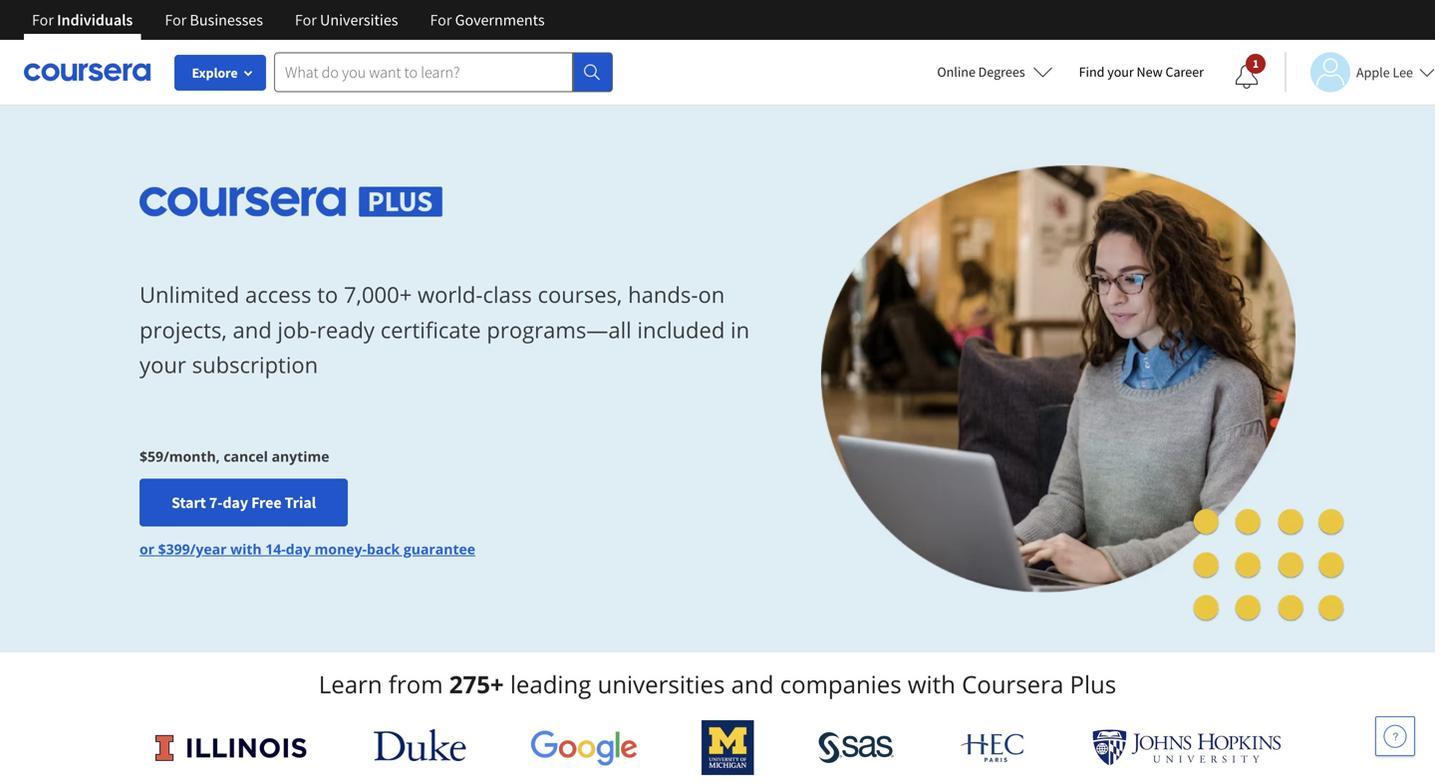 Task type: vqa. For each thing, say whether or not it's contained in the screenshot.
class
yes



Task type: locate. For each thing, give the bounding box(es) containing it.
your
[[1108, 63, 1135, 81], [140, 350, 186, 380]]

1 vertical spatial your
[[140, 350, 186, 380]]

programs—all
[[487, 315, 632, 345]]

duke university image
[[374, 730, 466, 762]]

and up subscription
[[233, 315, 272, 345]]

individuals
[[57, 10, 133, 30]]

show notifications image
[[1236, 65, 1259, 89]]

What do you want to learn? text field
[[274, 52, 573, 92]]

1 vertical spatial with
[[908, 669, 956, 701]]

in
[[731, 315, 750, 345]]

day
[[223, 493, 248, 513], [286, 540, 311, 559]]

with left coursera
[[908, 669, 956, 701]]

online degrees
[[938, 63, 1026, 81]]

from
[[389, 669, 443, 701]]

day left free
[[223, 493, 248, 513]]

coursera image
[[24, 56, 151, 88]]

1 horizontal spatial your
[[1108, 63, 1135, 81]]

for
[[32, 10, 54, 30], [165, 10, 187, 30], [295, 10, 317, 30], [430, 10, 452, 30]]

hec paris image
[[959, 728, 1029, 769]]

with left 14-
[[230, 540, 262, 559]]

coursera plus image
[[140, 187, 443, 217]]

on
[[698, 280, 725, 310]]

universities
[[320, 10, 398, 30]]

certificate
[[381, 315, 481, 345]]

projects,
[[140, 315, 227, 345]]

and up university of michigan image
[[732, 669, 774, 701]]

3 for from the left
[[295, 10, 317, 30]]

for up what do you want to learn? text box
[[430, 10, 452, 30]]

for businesses
[[165, 10, 263, 30]]

7,000+
[[344, 280, 412, 310]]

7-
[[209, 493, 223, 513]]

ready
[[317, 315, 375, 345]]

None search field
[[274, 52, 613, 92]]

governments
[[455, 10, 545, 30]]

1 for from the left
[[32, 10, 54, 30]]

for left the individuals
[[32, 10, 54, 30]]

0 vertical spatial and
[[233, 315, 272, 345]]

help center image
[[1384, 725, 1408, 749]]

0 horizontal spatial your
[[140, 350, 186, 380]]

cancel
[[224, 447, 268, 466]]

with
[[230, 540, 262, 559], [908, 669, 956, 701]]

subscription
[[192, 350, 318, 380]]

your right find
[[1108, 63, 1135, 81]]

for for businesses
[[165, 10, 187, 30]]

day left money-
[[286, 540, 311, 559]]

$59 /month, cancel anytime
[[140, 447, 330, 466]]

your down projects,
[[140, 350, 186, 380]]

4 for from the left
[[430, 10, 452, 30]]

0 horizontal spatial day
[[223, 493, 248, 513]]

and
[[233, 315, 272, 345], [732, 669, 774, 701]]

1 vertical spatial day
[[286, 540, 311, 559]]

for left "universities"
[[295, 10, 317, 30]]

0 vertical spatial your
[[1108, 63, 1135, 81]]

leading
[[510, 669, 592, 701]]

university of illinois at urbana-champaign image
[[154, 732, 310, 764]]

0 horizontal spatial and
[[233, 315, 272, 345]]

$399
[[158, 540, 190, 559]]

0 vertical spatial with
[[230, 540, 262, 559]]

businesses
[[190, 10, 263, 30]]

0 vertical spatial day
[[223, 493, 248, 513]]

for left businesses
[[165, 10, 187, 30]]

class
[[483, 280, 532, 310]]

free
[[251, 493, 282, 513]]

your inside unlimited access to 7,000+ world-class courses, hands-on projects, and job-ready certificate programs—all included in your subscription
[[140, 350, 186, 380]]

2 for from the left
[[165, 10, 187, 30]]

1 vertical spatial and
[[732, 669, 774, 701]]

find
[[1080, 63, 1105, 81]]



Task type: describe. For each thing, give the bounding box(es) containing it.
apple lee
[[1357, 63, 1414, 81]]

money-
[[315, 540, 367, 559]]

1 horizontal spatial day
[[286, 540, 311, 559]]

learn
[[319, 669, 382, 701]]

to
[[317, 280, 338, 310]]

job-
[[278, 315, 317, 345]]

plus
[[1071, 669, 1117, 701]]

for for individuals
[[32, 10, 54, 30]]

guarantee
[[404, 540, 476, 559]]

for for universities
[[295, 10, 317, 30]]

start 7-day free trial
[[172, 493, 316, 513]]

access
[[245, 280, 312, 310]]

0 horizontal spatial with
[[230, 540, 262, 559]]

start 7-day free trial button
[[140, 479, 348, 527]]

for for governments
[[430, 10, 452, 30]]

online
[[938, 63, 976, 81]]

apple
[[1357, 63, 1391, 81]]

world-
[[418, 280, 483, 310]]

courses,
[[538, 280, 623, 310]]

google image
[[530, 730, 638, 767]]

1 horizontal spatial and
[[732, 669, 774, 701]]

unlimited
[[140, 280, 240, 310]]

for universities
[[295, 10, 398, 30]]

275+
[[450, 669, 504, 701]]

unlimited access to 7,000+ world-class courses, hands-on projects, and job-ready certificate programs—all included in your subscription
[[140, 280, 750, 380]]

/month,
[[164, 447, 220, 466]]

$59
[[140, 447, 164, 466]]

sas image
[[819, 732, 895, 764]]

find your new career link
[[1070, 60, 1215, 85]]

or $399 /year with 14-day money-back guarantee
[[140, 540, 476, 559]]

hands-
[[628, 280, 698, 310]]

14-
[[266, 540, 286, 559]]

or
[[140, 540, 155, 559]]

for individuals
[[32, 10, 133, 30]]

1
[[1253, 56, 1260, 71]]

career
[[1166, 63, 1205, 81]]

find your new career
[[1080, 63, 1205, 81]]

learn from 275+ leading universities and companies with coursera plus
[[319, 669, 1117, 701]]

johns hopkins university image
[[1093, 730, 1282, 767]]

back
[[367, 540, 400, 559]]

day inside button
[[223, 493, 248, 513]]

explore
[[192, 64, 238, 82]]

degrees
[[979, 63, 1026, 81]]

/year
[[190, 540, 227, 559]]

and inside unlimited access to 7,000+ world-class courses, hands-on projects, and job-ready certificate programs—all included in your subscription
[[233, 315, 272, 345]]

new
[[1137, 63, 1163, 81]]

explore button
[[175, 55, 266, 91]]

start
[[172, 493, 206, 513]]

apple lee button
[[1285, 52, 1436, 92]]

universities
[[598, 669, 725, 701]]

lee
[[1394, 63, 1414, 81]]

1 button
[[1220, 53, 1275, 101]]

coursera
[[962, 669, 1064, 701]]

anytime
[[272, 447, 330, 466]]

banner navigation
[[16, 0, 561, 40]]

university of michigan image
[[702, 721, 755, 776]]

trial
[[285, 493, 316, 513]]

for governments
[[430, 10, 545, 30]]

companies
[[780, 669, 902, 701]]

included
[[638, 315, 725, 345]]

1 horizontal spatial with
[[908, 669, 956, 701]]

online degrees button
[[922, 50, 1070, 94]]



